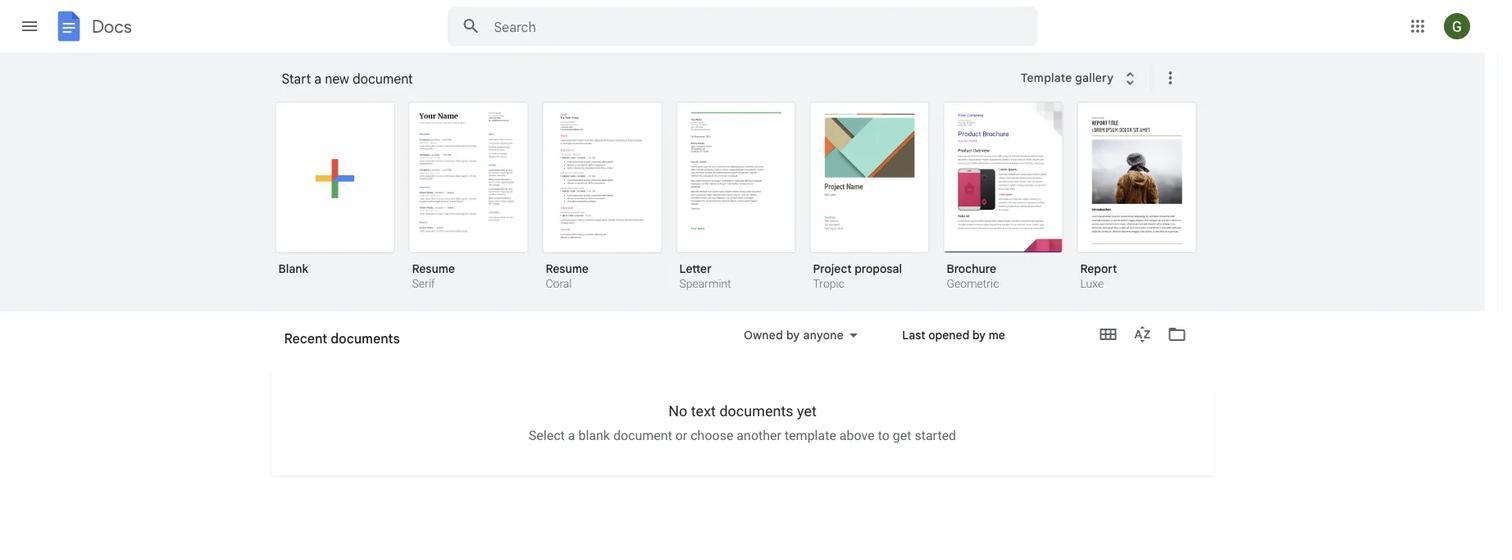 Task type: locate. For each thing, give the bounding box(es) containing it.
2 resume from the left
[[546, 262, 589, 276]]

0 vertical spatial document
[[353, 71, 413, 87]]

1 vertical spatial document
[[614, 428, 673, 444]]

resume up serif
[[412, 262, 455, 276]]

report
[[1081, 262, 1118, 276]]

project proposal option
[[810, 102, 930, 293]]

by
[[787, 328, 800, 343], [973, 328, 986, 343]]

search image
[[455, 10, 488, 43]]

owned
[[744, 328, 784, 343]]

document inside heading
[[353, 71, 413, 87]]

recent documents
[[284, 331, 400, 347], [271, 337, 372, 352]]

list box containing blank
[[275, 98, 1219, 313]]

brochure option
[[944, 102, 1064, 293]]

document left or in the left of the page
[[614, 428, 673, 444]]

0 horizontal spatial by
[[787, 328, 800, 343]]

blank
[[579, 428, 610, 444]]

1 by from the left
[[787, 328, 800, 343]]

resume for resume coral
[[546, 262, 589, 276]]

1 vertical spatial a
[[568, 428, 575, 444]]

by inside dropdown button
[[787, 328, 800, 343]]

brochure geometric
[[947, 262, 1000, 291]]

0 horizontal spatial resume option
[[409, 102, 529, 293]]

text
[[691, 403, 716, 420]]

start
[[282, 71, 311, 87]]

1 horizontal spatial resume option
[[543, 102, 662, 293]]

resume up coral
[[546, 262, 589, 276]]

list box
[[275, 98, 1219, 313]]

1 resume option from the left
[[409, 102, 529, 293]]

a left the blank
[[568, 428, 575, 444]]

recent
[[284, 331, 327, 347], [271, 337, 309, 352]]

docs link
[[53, 10, 132, 46]]

last
[[903, 328, 926, 343]]

document
[[353, 71, 413, 87], [614, 428, 673, 444]]

anyone
[[804, 328, 844, 343]]

resume option
[[409, 102, 529, 293], [543, 102, 662, 293]]

1 horizontal spatial a
[[568, 428, 575, 444]]

serif
[[412, 277, 435, 291]]

luxe
[[1081, 277, 1104, 291]]

no text documents yet select a blank document or choose another template above to get started
[[529, 403, 957, 444]]

project proposal tropic
[[813, 262, 902, 291]]

yet
[[797, 403, 817, 420]]

Search bar text field
[[494, 19, 997, 35]]

template gallery button
[[1011, 63, 1151, 93]]

documents
[[331, 331, 400, 347], [312, 337, 372, 352], [720, 403, 794, 420]]

0 horizontal spatial resume
[[412, 262, 455, 276]]

docs
[[92, 16, 132, 37]]

template gallery
[[1021, 71, 1114, 85]]

None search field
[[448, 7, 1038, 46]]

1 horizontal spatial by
[[973, 328, 986, 343]]

document right new
[[353, 71, 413, 87]]

proposal
[[855, 262, 902, 276]]

a
[[314, 71, 322, 87], [568, 428, 575, 444]]

coral
[[546, 277, 572, 291]]

0 vertical spatial a
[[314, 71, 322, 87]]

1 horizontal spatial document
[[614, 428, 673, 444]]

documents inside heading
[[331, 331, 400, 347]]

1 horizontal spatial resume
[[546, 262, 589, 276]]

by left me at the bottom right of page
[[973, 328, 986, 343]]

a left new
[[314, 71, 322, 87]]

a inside the no text documents yet select a blank document or choose another template above to get started
[[568, 428, 575, 444]]

blank
[[279, 262, 308, 276]]

no text documents yet region
[[271, 403, 1215, 444]]

1 resume from the left
[[412, 262, 455, 276]]

resume
[[412, 262, 455, 276], [546, 262, 589, 276]]

get
[[893, 428, 912, 444]]

by right owned
[[787, 328, 800, 343]]

another
[[737, 428, 782, 444]]

or
[[676, 428, 688, 444]]

0 horizontal spatial document
[[353, 71, 413, 87]]

0 horizontal spatial a
[[314, 71, 322, 87]]



Task type: describe. For each thing, give the bounding box(es) containing it.
letter spearmint
[[680, 262, 732, 291]]

new
[[325, 71, 349, 87]]

main menu image
[[20, 16, 39, 36]]

recent inside recent documents heading
[[284, 331, 327, 347]]

last opened by me
[[903, 328, 1006, 343]]

select
[[529, 428, 565, 444]]

choose
[[691, 428, 734, 444]]

opened
[[929, 328, 970, 343]]

recent documents inside heading
[[284, 331, 400, 347]]

letter
[[680, 262, 712, 276]]

report luxe
[[1081, 262, 1118, 291]]

resume coral
[[546, 262, 589, 291]]

a inside heading
[[314, 71, 322, 87]]

started
[[915, 428, 957, 444]]

gallery
[[1076, 71, 1114, 85]]

start a new document heading
[[282, 53, 1011, 105]]

start a new document
[[282, 71, 413, 87]]

tropic
[[813, 277, 845, 291]]

owned by anyone button
[[733, 326, 869, 345]]

letter option
[[676, 102, 796, 293]]

template
[[1021, 71, 1073, 85]]

more actions. image
[[1158, 68, 1181, 88]]

recent documents heading
[[271, 312, 709, 364]]

project
[[813, 262, 852, 276]]

blank option
[[275, 102, 395, 288]]

owned by anyone
[[744, 328, 844, 343]]

2 by from the left
[[973, 328, 986, 343]]

above
[[840, 428, 875, 444]]

2 resume option from the left
[[543, 102, 662, 293]]

to
[[878, 428, 890, 444]]

document inside the no text documents yet select a blank document or choose another template above to get started
[[614, 428, 673, 444]]

brochure
[[947, 262, 997, 276]]

me
[[989, 328, 1006, 343]]

spearmint
[[680, 277, 732, 291]]

resume serif
[[412, 262, 455, 291]]

geometric
[[947, 277, 1000, 291]]

template
[[785, 428, 837, 444]]

report option
[[1078, 102, 1197, 293]]

no
[[669, 403, 688, 420]]

resume for resume serif
[[412, 262, 455, 276]]

documents inside the no text documents yet select a blank document or choose another template above to get started
[[720, 403, 794, 420]]



Task type: vqa. For each thing, say whether or not it's contained in the screenshot.
another
yes



